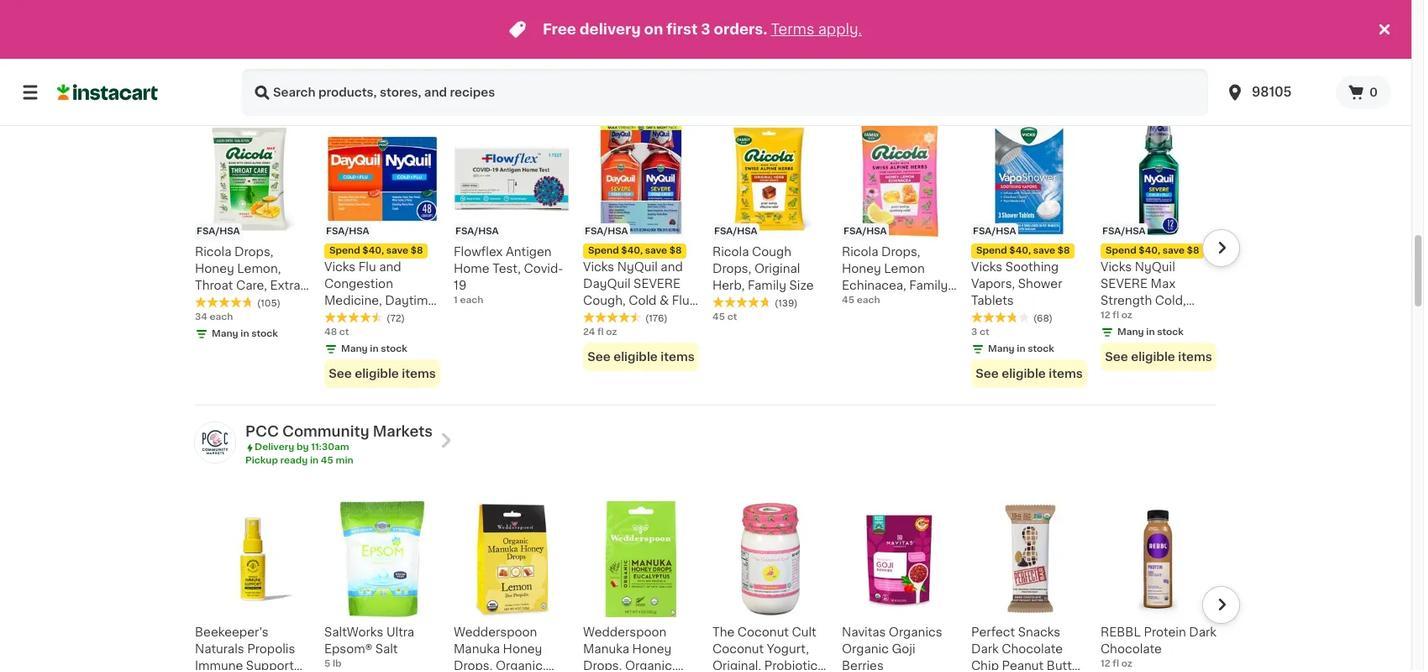 Task type: describe. For each thing, give the bounding box(es) containing it.
spend $40, save $8 vicks flu and congestion medicine, daytime and nighttime
[[324, 246, 435, 324]]

goji
[[892, 644, 915, 655]]

meyer
[[282, 57, 329, 70]]

many down 12 fl oz
[[1117, 328, 1144, 337]]

(72)
[[386, 314, 405, 324]]

wrapped
[[241, 314, 295, 325]]

34
[[195, 313, 207, 322]]

2 wedderspoon manuka honey drops, organi link from the left
[[583, 502, 699, 670]]

yogurt,
[[767, 644, 809, 655]]

community
[[282, 425, 369, 439]]

eligible for vicks flu and congestion medicine, daytime and nighttime
[[355, 368, 399, 380]]

severe inside spend $40, save $8 vicks nyquil severe max strength cold, cough & flu medicine
[[1101, 278, 1148, 290]]

size for ricola cough drops, original herb, family size
[[789, 280, 814, 292]]

beekeeper's naturals propolis immune suppo link
[[195, 502, 311, 670]]

45 for 45 ct
[[712, 313, 725, 322]]

the
[[712, 627, 734, 639]]

see for vicks soothing vapors, shower tablets
[[976, 368, 999, 380]]

organics
[[889, 627, 942, 639]]

see eligible items button for vicks flu and congestion medicine, daytime and nighttime
[[324, 360, 440, 388]]

98105 button
[[1225, 69, 1326, 116]]

0 horizontal spatial 45
[[321, 456, 333, 466]]

in down 'nighttime'
[[370, 345, 379, 354]]

many in stock down (68)
[[988, 345, 1054, 354]]

peanut
[[1002, 660, 1044, 670]]

flowflex antigen home test, covid- 19 1 each
[[454, 246, 563, 305]]

fsa/hsa for vicks soothing vapors, shower tablets
[[973, 227, 1016, 236]]

flu for vicks nyquil severe max strength cold, cough & flu medicine
[[1155, 312, 1173, 324]]

see eligible items button for vicks soothing vapors, shower tablets
[[971, 360, 1087, 388]]

$8 for max
[[1187, 246, 1199, 256]]

pickup ready in 45 min
[[245, 456, 353, 466]]

orders.
[[714, 23, 767, 36]]

immune
[[195, 660, 243, 670]]

max
[[1151, 278, 1175, 290]]

items for vicks soothing vapors, shower tablets
[[1049, 368, 1083, 380]]

throat
[[195, 280, 233, 292]]

spend $40, save $8 vicks nyquil severe max strength cold, cough & flu medicine
[[1101, 246, 1199, 340]]

see for vicks nyquil and dayquil severe cough, cold & flu relief liquid
[[588, 351, 611, 363]]

first
[[667, 23, 698, 36]]

item carousel region for pcc community markets
[[171, 495, 1240, 670]]

pcc community markets
[[245, 425, 433, 439]]

flu for vicks nyquil and dayquil severe cough, cold & flu relief liquid
[[672, 295, 689, 307]]

spend for shower
[[976, 246, 1007, 256]]

ricola cough drops, original herb, family size
[[712, 246, 814, 292]]

ricola for ricola drops, honey lemon, throat care, extra menthol, liquid center, wrapped drops
[[195, 246, 231, 258]]

Search field
[[242, 69, 1208, 116]]

see eligible items for vicks flu and congestion medicine, daytime and nighttime
[[329, 368, 436, 380]]

items for vicks nyquil severe max strength cold, cough & flu medicine
[[1178, 351, 1212, 363]]

covid-
[[524, 263, 563, 275]]

propolis
[[247, 644, 295, 655]]

item carousel region for fred meyer
[[171, 114, 1240, 398]]

many in stock down 'nighttime'
[[341, 345, 407, 354]]

in down delivery by 11:30am
[[310, 456, 319, 466]]

wedderspoon for 1st "wedderspoon manuka honey drops, organi" link from the left
[[454, 627, 537, 639]]

see for vicks flu and congestion medicine, daytime and nighttime
[[329, 368, 352, 380]]

$8 for dayquil
[[669, 246, 682, 256]]

naturals
[[195, 644, 244, 655]]

ricola for ricola drops, honey lemon echinacea, family size
[[842, 246, 878, 258]]

3 inside limited time offer region
[[701, 23, 710, 36]]

antigen
[[506, 246, 552, 258]]

nyquil for dayquil
[[617, 261, 658, 273]]

daytime
[[385, 295, 435, 307]]

cold
[[629, 295, 657, 307]]

19
[[454, 280, 467, 292]]

11:45am
[[311, 75, 349, 84]]

see eligible items button for vicks nyquil severe max strength cold, cough & flu medicine
[[1101, 343, 1217, 371]]

tablets
[[971, 295, 1014, 307]]

2 wedderspoon manuka honey drops, organi from the left
[[583, 627, 675, 670]]

congestion
[[324, 278, 393, 290]]

chocolate for peanut
[[1002, 644, 1063, 655]]

strength
[[1101, 295, 1152, 307]]

fl for 24
[[597, 328, 604, 337]]

delivery by 11:45am
[[255, 75, 349, 84]]

ricola drops, honey lemon echinacea, family size
[[842, 246, 948, 308]]

markets
[[373, 425, 433, 439]]

echinacea,
[[842, 280, 906, 292]]

fsa/hsa for vicks nyquil and dayquil severe cough, cold & flu relief liquid
[[585, 227, 628, 236]]

dark for rebbl protein dark chocolate 12 fl oz
[[1189, 627, 1217, 639]]

many down 48 ct
[[341, 345, 368, 354]]

items for vicks flu and congestion medicine, daytime and nighttime
[[402, 368, 436, 380]]

fsa/hsa for vicks nyquil severe max strength cold, cough & flu medicine
[[1102, 227, 1146, 236]]

extra
[[270, 280, 300, 292]]

perfect
[[971, 627, 1015, 639]]

saltworks ultra epsom® salt 5 lb
[[324, 627, 414, 669]]

original
[[754, 263, 800, 275]]

5 fsa/hsa from the left
[[714, 227, 758, 236]]

delivery for delivery by 11:30am
[[255, 443, 294, 452]]

0 horizontal spatial and
[[324, 312, 346, 324]]

liquid inside ricola drops, honey lemon, throat care, extra menthol, liquid center, wrapped drops
[[250, 297, 286, 308]]

spend for congestion
[[329, 246, 360, 256]]

honey inside ricola drops, honey lemon echinacea, family size
[[842, 263, 881, 275]]

home
[[454, 263, 489, 275]]

45 ct
[[712, 313, 737, 322]]

test,
[[492, 263, 521, 275]]

chocolate for fl
[[1101, 644, 1162, 655]]

(139)
[[775, 299, 798, 308]]

herb,
[[712, 280, 745, 292]]

see for vicks nyquil severe max strength cold, cough & flu medicine
[[1105, 351, 1128, 363]]

1
[[454, 296, 458, 305]]

0 vertical spatial coconut
[[737, 627, 789, 639]]

24 fl oz
[[583, 328, 617, 337]]

center,
[[195, 314, 238, 325]]

1 horizontal spatial ct
[[727, 313, 737, 322]]

cold,
[[1155, 295, 1186, 307]]

relief
[[583, 312, 617, 324]]

eligible for vicks nyquil severe max strength cold, cough & flu medicine
[[1131, 351, 1175, 363]]

see eligible items for vicks nyquil and dayquil severe cough, cold & flu relief liquid
[[588, 351, 695, 363]]

pickup
[[245, 456, 278, 466]]

medicine
[[1101, 329, 1155, 340]]

menthol,
[[195, 297, 247, 308]]

navitas
[[842, 627, 886, 639]]

family for original
[[748, 280, 786, 292]]

save for congestion
[[386, 246, 408, 256]]

many down 3 ct
[[988, 345, 1015, 354]]

by for 11:45am
[[297, 75, 309, 84]]

0
[[1369, 87, 1378, 98]]

severe inside spend $40, save $8 vicks nyquil and dayquil severe cough, cold & flu relief liquid
[[634, 278, 681, 290]]

spend for dayquil
[[588, 246, 619, 256]]

the coconut cult coconut yogurt, original, probioti
[[712, 627, 821, 670]]

save for max
[[1163, 246, 1185, 256]]

nighttime
[[349, 312, 408, 324]]

organic
[[842, 644, 889, 655]]

ultra
[[386, 627, 414, 639]]

apply.
[[818, 23, 862, 36]]

rebbl protein dark chocolate 12 fl oz
[[1101, 627, 1217, 669]]

$40, for congestion
[[362, 246, 384, 256]]

stock down wrapped
[[251, 329, 278, 339]]

flowflex
[[454, 246, 503, 258]]

protein
[[1144, 627, 1186, 639]]

11:30am
[[311, 443, 349, 452]]

on
[[644, 23, 663, 36]]

fsa/hsa for vicks flu and congestion medicine, daytime and nighttime
[[326, 227, 369, 236]]

many in stock down wrapped
[[212, 329, 278, 339]]

& for cold
[[659, 295, 669, 307]]

free
[[543, 23, 576, 36]]

perfect snacks dark chocolate chip peanut butt link
[[971, 502, 1087, 670]]

soothing
[[1005, 261, 1059, 273]]

oz for 24 fl oz
[[606, 328, 617, 337]]



Task type: vqa. For each thing, say whether or not it's contained in the screenshot.
the left 3
yes



Task type: locate. For each thing, give the bounding box(es) containing it.
$40, up max
[[1139, 246, 1160, 256]]

1 vertical spatial cough
[[1101, 312, 1140, 324]]

& up (176)
[[659, 295, 669, 307]]

fred meyer
[[245, 57, 329, 70]]

dark inside rebbl protein dark chocolate 12 fl oz
[[1189, 627, 1217, 639]]

cough,
[[583, 295, 626, 307]]

1 horizontal spatial severe
[[1101, 278, 1148, 290]]

12 down strength
[[1101, 311, 1110, 320]]

beekeeper's
[[195, 627, 269, 639]]

items down the cold,
[[1178, 351, 1212, 363]]

items down (72) at left
[[402, 368, 436, 380]]

severe up strength
[[1101, 278, 1148, 290]]

2 severe from the left
[[1101, 278, 1148, 290]]

1 $8 from the left
[[411, 246, 423, 256]]

1 spend from the left
[[329, 246, 360, 256]]

0 horizontal spatial chocolate
[[1002, 644, 1063, 655]]

size inside the ricola cough drops, original herb, family size
[[789, 280, 814, 292]]

vicks inside spend $40, save $8 vicks nyquil and dayquil severe cough, cold & flu relief liquid
[[583, 261, 614, 273]]

lemon
[[884, 263, 925, 275]]

eligible for vicks nyquil and dayquil severe cough, cold & flu relief liquid
[[613, 351, 658, 363]]

1 item carousel region from the top
[[171, 114, 1240, 398]]

many in stock down the cold,
[[1117, 328, 1184, 337]]

family for lemon
[[909, 280, 948, 292]]

0 vertical spatial flu
[[359, 261, 376, 273]]

fsa/hsa up dayquil
[[585, 227, 628, 236]]

vicks inside spend $40, save $8 vicks flu and congestion medicine, daytime and nighttime
[[324, 261, 356, 273]]

$8 inside spend $40, save $8 vicks nyquil and dayquil severe cough, cold & flu relief liquid
[[669, 246, 682, 256]]

stock down (68)
[[1028, 345, 1054, 354]]

0 horizontal spatial size
[[789, 280, 814, 292]]

vicks up dayquil
[[583, 261, 614, 273]]

1 vertical spatial oz
[[606, 328, 617, 337]]

size down the echinacea,
[[842, 297, 866, 308]]

spend inside spend $40, save $8 vicks nyquil severe max strength cold, cough & flu medicine
[[1106, 246, 1136, 256]]

$40, up 'congestion'
[[362, 246, 384, 256]]

0 horizontal spatial manuka
[[454, 644, 500, 655]]

1 horizontal spatial each
[[460, 296, 483, 305]]

salt
[[375, 644, 398, 655]]

delivery for delivery by 11:45am
[[255, 75, 294, 84]]

and for nyquil
[[661, 261, 683, 273]]

pcc
[[245, 425, 279, 439]]

0 horizontal spatial ricola
[[195, 246, 231, 258]]

1 nyquil from the left
[[617, 261, 658, 273]]

save up cold
[[645, 246, 667, 256]]

$40, for shower
[[1009, 246, 1031, 256]]

spend up dayquil
[[588, 246, 619, 256]]

shower
[[1018, 278, 1062, 290]]

2 horizontal spatial ricola
[[842, 246, 878, 258]]

terms apply. link
[[771, 23, 862, 36]]

medicine,
[[324, 295, 382, 307]]

1 vertical spatial by
[[297, 443, 309, 452]]

1 ricola from the left
[[195, 246, 231, 258]]

$8 inside "spend $40, save $8 vicks soothing vapors, shower tablets"
[[1057, 246, 1070, 256]]

fsa/hsa up 'congestion'
[[326, 227, 369, 236]]

and
[[379, 261, 401, 273], [661, 261, 683, 273], [324, 312, 346, 324]]

see eligible items down medicine
[[1105, 351, 1212, 363]]

cough up original
[[752, 246, 791, 258]]

1 by from the top
[[297, 75, 309, 84]]

liquid up wrapped
[[250, 297, 286, 308]]

the coconut cult coconut yogurt, original, probioti link
[[712, 502, 828, 670]]

see eligible items button down medicine
[[1101, 343, 1217, 371]]

honey
[[195, 263, 234, 275], [842, 263, 881, 275], [503, 644, 542, 655], [632, 644, 672, 655]]

coconut up yogurt,
[[737, 627, 789, 639]]

& inside spend $40, save $8 vicks nyquil and dayquil severe cough, cold & flu relief liquid
[[659, 295, 669, 307]]

liquid down cold
[[620, 312, 656, 324]]

drops, inside the ricola cough drops, original herb, family size
[[712, 263, 751, 275]]

2 $40, from the left
[[621, 246, 643, 256]]

see eligible items down 'nighttime'
[[329, 368, 436, 380]]

save inside "spend $40, save $8 vicks soothing vapors, shower tablets"
[[1033, 246, 1055, 256]]

2 horizontal spatial 45
[[842, 296, 854, 305]]

items for vicks nyquil and dayquil severe cough, cold & flu relief liquid
[[661, 351, 695, 363]]

nyquil inside spend $40, save $8 vicks nyquil severe max strength cold, cough & flu medicine
[[1135, 261, 1175, 273]]

ricola for ricola cough drops, original herb, family size
[[712, 246, 749, 258]]

1 horizontal spatial flu
[[672, 295, 689, 307]]

2 delivery from the top
[[255, 443, 294, 452]]

vicks
[[324, 261, 356, 273], [583, 261, 614, 273], [971, 261, 1002, 273], [1101, 261, 1132, 273]]

stock down (72) at left
[[381, 345, 407, 354]]

98105 button
[[1215, 69, 1336, 116]]

spend $40, save $8 vicks nyquil and dayquil severe cough, cold & flu relief liquid
[[583, 246, 689, 324]]

nyquil up max
[[1135, 261, 1175, 273]]

(176)
[[645, 314, 668, 324]]

0 horizontal spatial &
[[659, 295, 669, 307]]

flu inside spend $40, save $8 vicks nyquil and dayquil severe cough, cold & flu relief liquid
[[672, 295, 689, 307]]

2 vertical spatial oz
[[1121, 660, 1132, 669]]

size for ricola drops, honey lemon echinacea, family size
[[842, 297, 866, 308]]

family inside the ricola cough drops, original herb, family size
[[748, 280, 786, 292]]

$40, up soothing
[[1009, 246, 1031, 256]]

1 horizontal spatial 45
[[712, 313, 725, 322]]

fsa/hsa
[[197, 227, 240, 236], [326, 227, 369, 236], [455, 227, 499, 236], [585, 227, 628, 236], [714, 227, 758, 236], [843, 227, 887, 236], [973, 227, 1016, 236], [1102, 227, 1146, 236]]

1 12 from the top
[[1101, 311, 1110, 320]]

45 down the echinacea,
[[842, 296, 854, 305]]

coconut up original,
[[712, 644, 764, 655]]

in
[[1146, 328, 1155, 337], [241, 329, 249, 339], [370, 345, 379, 354], [1017, 345, 1025, 354], [310, 456, 319, 466]]

1 vertical spatial delivery
[[255, 443, 294, 452]]

$8 inside spend $40, save $8 vicks nyquil severe max strength cold, cough & flu medicine
[[1187, 246, 1199, 256]]

1 $40, from the left
[[362, 246, 384, 256]]

vicks up 'congestion'
[[324, 261, 356, 273]]

each for 34 each
[[210, 313, 233, 322]]

perfect snacks dark chocolate chip peanut butt
[[971, 627, 1084, 670]]

2 horizontal spatial ct
[[980, 328, 989, 337]]

oz for 12 fl oz
[[1121, 311, 1132, 320]]

1 wedderspoon manuka honey drops, organi link from the left
[[454, 502, 570, 670]]

family inside ricola drops, honey lemon echinacea, family size
[[909, 280, 948, 292]]

vicks up strength
[[1101, 261, 1132, 273]]

3 ricola from the left
[[842, 246, 878, 258]]

see eligible items button
[[583, 343, 699, 371], [1101, 343, 1217, 371], [324, 360, 440, 388], [971, 360, 1087, 388]]

oz inside rebbl protein dark chocolate 12 fl oz
[[1121, 660, 1132, 669]]

fl inside rebbl protein dark chocolate 12 fl oz
[[1113, 660, 1119, 669]]

2 vicks from the left
[[583, 261, 614, 273]]

1 vertical spatial liquid
[[620, 312, 656, 324]]

fsa/hsa for 1 each
[[455, 227, 499, 236]]

1 vertical spatial flu
[[672, 295, 689, 307]]

vicks inside "spend $40, save $8 vicks soothing vapors, shower tablets"
[[971, 261, 1002, 273]]

eligible for vicks soothing vapors, shower tablets
[[1002, 368, 1046, 380]]

ready
[[280, 456, 308, 466]]

size up the (139)
[[789, 280, 814, 292]]

2 horizontal spatial each
[[857, 296, 880, 305]]

2 vertical spatial flu
[[1155, 312, 1173, 324]]

save inside spend $40, save $8 vicks nyquil and dayquil severe cough, cold & flu relief liquid
[[645, 246, 667, 256]]

honey inside ricola drops, honey lemon, throat care, extra menthol, liquid center, wrapped drops
[[195, 263, 234, 275]]

2 wedderspoon from the left
[[583, 627, 667, 639]]

3 $40, from the left
[[1009, 246, 1031, 256]]

1 horizontal spatial ricola
[[712, 246, 749, 258]]

fred
[[245, 57, 279, 70]]

spend up 'congestion'
[[329, 246, 360, 256]]

navitas organics organic goji berries
[[842, 627, 942, 670]]

0 vertical spatial liquid
[[250, 297, 286, 308]]

$8 inside spend $40, save $8 vicks flu and congestion medicine, daytime and nighttime
[[411, 246, 423, 256]]

12 inside rebbl protein dark chocolate 12 fl oz
[[1101, 660, 1110, 669]]

0 vertical spatial item carousel region
[[171, 114, 1240, 398]]

1 wedderspoon manuka honey drops, organi from the left
[[454, 627, 548, 670]]

1 delivery from the top
[[255, 75, 294, 84]]

98105
[[1252, 86, 1292, 98]]

spend $40, save $8 vicks soothing vapors, shower tablets
[[971, 246, 1070, 307]]

0 vertical spatial 3
[[701, 23, 710, 36]]

1 vertical spatial coconut
[[712, 644, 764, 655]]

oz down strength
[[1121, 311, 1132, 320]]

2 manuka from the left
[[583, 644, 629, 655]]

1 horizontal spatial cough
[[1101, 312, 1140, 324]]

1 fsa/hsa from the left
[[197, 227, 240, 236]]

navitas organics organic goji berries link
[[842, 502, 958, 670]]

flu up 'congestion'
[[359, 261, 376, 273]]

$40, up dayquil
[[621, 246, 643, 256]]

3 product group from the left
[[971, 121, 1087, 388]]

fsa/hsa up throat
[[197, 227, 240, 236]]

vicks for dayquil
[[583, 261, 614, 273]]

see eligible items button down (176)
[[583, 343, 699, 371]]

& for cough
[[1143, 312, 1152, 324]]

drops, inside ricola drops, honey lemon, throat care, extra menthol, liquid center, wrapped drops
[[234, 246, 273, 258]]

in down shower
[[1017, 345, 1025, 354]]

0 vertical spatial by
[[297, 75, 309, 84]]

fl for 12
[[1113, 311, 1119, 320]]

1 vertical spatial 3
[[971, 328, 977, 337]]

$40, for dayquil
[[621, 246, 643, 256]]

eligible
[[613, 351, 658, 363], [1131, 351, 1175, 363], [355, 368, 399, 380], [1002, 368, 1046, 380]]

45
[[842, 296, 854, 305], [712, 313, 725, 322], [321, 456, 333, 466]]

2 nyquil from the left
[[1135, 261, 1175, 273]]

severe up cold
[[634, 278, 681, 290]]

size inside ricola drops, honey lemon echinacea, family size
[[842, 297, 866, 308]]

product group containing vicks nyquil and dayquil severe cough, cold & flu relief liquid
[[583, 121, 699, 371]]

fsa/hsa up the ricola cough drops, original herb, family size at the right of the page
[[714, 227, 758, 236]]

2 fsa/hsa from the left
[[326, 227, 369, 236]]

ct for vicks flu and congestion medicine, daytime and nighttime
[[339, 328, 349, 337]]

0 horizontal spatial flu
[[359, 261, 376, 273]]

4 $8 from the left
[[1187, 246, 1199, 256]]

spend up vapors, at the right
[[976, 246, 1007, 256]]

chocolate inside perfect snacks dark chocolate chip peanut butt
[[1002, 644, 1063, 655]]

1 product group from the left
[[324, 121, 440, 388]]

1 horizontal spatial dark
[[1189, 627, 1217, 639]]

1 vertical spatial dark
[[971, 644, 999, 655]]

cough inside the ricola cough drops, original herb, family size
[[752, 246, 791, 258]]

& up medicine
[[1143, 312, 1152, 324]]

6 fsa/hsa from the left
[[843, 227, 887, 236]]

each inside flowflex antigen home test, covid- 19 1 each
[[460, 296, 483, 305]]

flu down the cold,
[[1155, 312, 1173, 324]]

each down the echinacea,
[[857, 296, 880, 305]]

3 ct
[[971, 328, 989, 337]]

fl down strength
[[1113, 311, 1119, 320]]

7 fsa/hsa from the left
[[973, 227, 1016, 236]]

1 horizontal spatial 3
[[971, 328, 977, 337]]

0 horizontal spatial liquid
[[250, 297, 286, 308]]

see down 3 ct
[[976, 368, 999, 380]]

item carousel region
[[171, 114, 1240, 398], [171, 495, 1240, 670]]

save up soothing
[[1033, 246, 1055, 256]]

by for 11:30am
[[297, 443, 309, 452]]

fl right 24
[[597, 328, 604, 337]]

see eligible items button down 'nighttime'
[[324, 360, 440, 388]]

dark for perfect snacks dark chocolate chip peanut butt
[[971, 644, 999, 655]]

care,
[[236, 280, 267, 292]]

(105)
[[257, 299, 281, 308]]

ct down tablets
[[980, 328, 989, 337]]

drops, inside ricola drops, honey lemon echinacea, family size
[[881, 246, 920, 258]]

cult
[[792, 627, 816, 639]]

2 item carousel region from the top
[[171, 495, 1240, 670]]

see eligible items
[[588, 351, 695, 363], [1105, 351, 1212, 363], [329, 368, 436, 380], [976, 368, 1083, 380]]

each down menthol,
[[210, 313, 233, 322]]

nyquil inside spend $40, save $8 vicks nyquil and dayquil severe cough, cold & flu relief liquid
[[617, 261, 658, 273]]

1 horizontal spatial family
[[909, 280, 948, 292]]

12 down rebbl
[[1101, 660, 1110, 669]]

manuka
[[454, 644, 500, 655], [583, 644, 629, 655]]

3 $8 from the left
[[1057, 246, 1070, 256]]

free delivery on first 3 orders. terms apply.
[[543, 23, 862, 36]]

1 vertical spatial size
[[842, 297, 866, 308]]

2 12 from the top
[[1101, 660, 1110, 669]]

instacart logo image
[[57, 82, 158, 102]]

2 ricola from the left
[[712, 246, 749, 258]]

8 fsa/hsa from the left
[[1102, 227, 1146, 236]]

epsom®
[[324, 644, 372, 655]]

save up max
[[1163, 246, 1185, 256]]

see eligible items button for vicks nyquil and dayquil severe cough, cold & flu relief liquid
[[583, 343, 699, 371]]

product group containing vicks soothing vapors, shower tablets
[[971, 121, 1087, 388]]

0 horizontal spatial wedderspoon manuka honey drops, organi link
[[454, 502, 570, 670]]

0 button
[[1336, 76, 1391, 109]]

$40, inside spend $40, save $8 vicks flu and congestion medicine, daytime and nighttime
[[362, 246, 384, 256]]

lemon,
[[237, 263, 281, 275]]

4 vicks from the left
[[1101, 261, 1132, 273]]

cough down strength
[[1101, 312, 1140, 324]]

2 vertical spatial fl
[[1113, 660, 1119, 669]]

1 horizontal spatial nyquil
[[1135, 261, 1175, 273]]

flu inside spend $40, save $8 vicks nyquil severe max strength cold, cough & flu medicine
[[1155, 312, 1173, 324]]

chocolate down rebbl
[[1101, 644, 1162, 655]]

$8 for congestion
[[411, 246, 423, 256]]

48
[[324, 328, 337, 337]]

1 horizontal spatial and
[[379, 261, 401, 273]]

eligible down (68)
[[1002, 368, 1046, 380]]

1 save from the left
[[386, 246, 408, 256]]

product group containing vicks nyquil severe max strength cold, cough & flu medicine
[[1101, 121, 1217, 371]]

liquid inside spend $40, save $8 vicks nyquil and dayquil severe cough, cold & flu relief liquid
[[620, 312, 656, 324]]

0 vertical spatial delivery
[[255, 75, 294, 84]]

delivery
[[580, 23, 641, 36]]

0 horizontal spatial ct
[[339, 328, 349, 337]]

manuka for 1st "wedderspoon manuka honey drops, organi" link from the left
[[454, 644, 500, 655]]

ricola up herb,
[[712, 246, 749, 258]]

flu right cold
[[672, 295, 689, 307]]

fl down rebbl
[[1113, 660, 1119, 669]]

saltworks
[[324, 627, 383, 639]]

each for 45 each
[[857, 296, 880, 305]]

manuka for second "wedderspoon manuka honey drops, organi" link from the left
[[583, 644, 629, 655]]

item carousel region containing ricola drops, honey lemon, throat care, extra menthol, liquid center, wrapped drops
[[171, 114, 1240, 398]]

fsa/hsa up flowflex
[[455, 227, 499, 236]]

chip
[[971, 660, 999, 670]]

save for dayquil
[[645, 246, 667, 256]]

by
[[297, 75, 309, 84], [297, 443, 309, 452]]

2 by from the top
[[297, 443, 309, 452]]

see
[[588, 351, 611, 363], [1105, 351, 1128, 363], [329, 368, 352, 380], [976, 368, 999, 380]]

4 $40, from the left
[[1139, 246, 1160, 256]]

2 chocolate from the left
[[1101, 644, 1162, 655]]

many in stock
[[1117, 328, 1184, 337], [212, 329, 278, 339], [341, 345, 407, 354], [988, 345, 1054, 354]]

fsa/hsa up 'lemon'
[[843, 227, 887, 236]]

and up 'congestion'
[[379, 261, 401, 273]]

0 horizontal spatial family
[[748, 280, 786, 292]]

ricola inside ricola drops, honey lemon, throat care, extra menthol, liquid center, wrapped drops
[[195, 246, 231, 258]]

vapors,
[[971, 278, 1015, 290]]

spend inside spend $40, save $8 vicks nyquil and dayquil severe cough, cold & flu relief liquid
[[588, 246, 619, 256]]

& inside spend $40, save $8 vicks nyquil severe max strength cold, cough & flu medicine
[[1143, 312, 1152, 324]]

0 vertical spatial fl
[[1113, 311, 1119, 320]]

2 vertical spatial 45
[[321, 456, 333, 466]]

items down (68)
[[1049, 368, 1083, 380]]

dark up chip
[[971, 644, 999, 655]]

3 save from the left
[[1033, 246, 1055, 256]]

1 vertical spatial &
[[1143, 312, 1152, 324]]

3 spend from the left
[[976, 246, 1007, 256]]

1 horizontal spatial chocolate
[[1101, 644, 1162, 655]]

0 vertical spatial cough
[[752, 246, 791, 258]]

stock
[[1157, 328, 1184, 337], [251, 329, 278, 339], [381, 345, 407, 354], [1028, 345, 1054, 354]]

drops,
[[234, 246, 273, 258], [881, 246, 920, 258], [712, 263, 751, 275], [454, 660, 493, 670], [583, 660, 622, 670]]

lb
[[333, 660, 342, 669]]

many
[[1117, 328, 1144, 337], [212, 329, 238, 339], [341, 345, 368, 354], [988, 345, 1015, 354]]

vicks for max
[[1101, 261, 1132, 273]]

and inside spend $40, save $8 vicks nyquil and dayquil severe cough, cold & flu relief liquid
[[661, 261, 683, 273]]

save for shower
[[1033, 246, 1055, 256]]

$8 for shower
[[1057, 246, 1070, 256]]

1 horizontal spatial wedderspoon manuka honey drops, organi link
[[583, 502, 699, 670]]

dark inside perfect snacks dark chocolate chip peanut butt
[[971, 644, 999, 655]]

family down original
[[748, 280, 786, 292]]

ricola inside the ricola cough drops, original herb, family size
[[712, 246, 749, 258]]

0 vertical spatial &
[[659, 295, 669, 307]]

2 family from the left
[[909, 280, 948, 292]]

4 product group from the left
[[1101, 121, 1217, 371]]

pcc community markets image
[[195, 423, 235, 463]]

vicks for congestion
[[324, 261, 356, 273]]

0 horizontal spatial wedderspoon manuka honey drops, organi
[[454, 627, 548, 670]]

$40, inside spend $40, save $8 vicks nyquil and dayquil severe cough, cold & flu relief liquid
[[621, 246, 643, 256]]

eligible down medicine
[[1131, 351, 1175, 363]]

in down strength
[[1146, 328, 1155, 337]]

rebbl
[[1101, 627, 1141, 639]]

1 chocolate from the left
[[1002, 644, 1063, 655]]

1 manuka from the left
[[454, 644, 500, 655]]

items down (176)
[[661, 351, 695, 363]]

1 horizontal spatial liquid
[[620, 312, 656, 324]]

1 horizontal spatial size
[[842, 297, 866, 308]]

and for flu
[[379, 261, 401, 273]]

1 horizontal spatial wedderspoon manuka honey drops, organi
[[583, 627, 675, 670]]

3 inside product group
[[971, 328, 977, 337]]

many down "center,"
[[212, 329, 238, 339]]

45 each
[[842, 296, 880, 305]]

1 vertical spatial item carousel region
[[171, 495, 1240, 670]]

4 spend from the left
[[1106, 246, 1136, 256]]

nyquil for max
[[1135, 261, 1175, 273]]

save inside spend $40, save $8 vicks nyquil severe max strength cold, cough & flu medicine
[[1163, 246, 1185, 256]]

$8
[[411, 246, 423, 256], [669, 246, 682, 256], [1057, 246, 1070, 256], [1187, 246, 1199, 256]]

4 fsa/hsa from the left
[[585, 227, 628, 236]]

fsa/hsa for 45 each
[[843, 227, 887, 236]]

nyquil up cold
[[617, 261, 658, 273]]

1 severe from the left
[[634, 278, 681, 290]]

1 vertical spatial 12
[[1101, 660, 1110, 669]]

fsa/hsa up soothing
[[973, 227, 1016, 236]]

spend inside spend $40, save $8 vicks flu and congestion medicine, daytime and nighttime
[[329, 246, 360, 256]]

2 horizontal spatial flu
[[1155, 312, 1173, 324]]

1 vertical spatial 45
[[712, 313, 725, 322]]

each right 1
[[460, 296, 483, 305]]

0 vertical spatial size
[[789, 280, 814, 292]]

wedderspoon manuka honey drops, organi
[[454, 627, 548, 670], [583, 627, 675, 670]]

chocolate down snacks
[[1002, 644, 1063, 655]]

0 horizontal spatial each
[[210, 313, 233, 322]]

min
[[336, 456, 353, 466]]

vicks for shower
[[971, 261, 1002, 273]]

in down wrapped
[[241, 329, 249, 339]]

2 $8 from the left
[[669, 246, 682, 256]]

drops
[[195, 330, 231, 342]]

1 family from the left
[[748, 280, 786, 292]]

vicks up vapors, at the right
[[971, 261, 1002, 273]]

0 horizontal spatial 3
[[701, 23, 710, 36]]

delivery up pickup
[[255, 443, 294, 452]]

chocolate inside rebbl protein dark chocolate 12 fl oz
[[1101, 644, 1162, 655]]

delivery down fred
[[255, 75, 294, 84]]

0 horizontal spatial severe
[[634, 278, 681, 290]]

limited time offer region
[[0, 0, 1374, 59]]

flu inside spend $40, save $8 vicks flu and congestion medicine, daytime and nighttime
[[359, 261, 376, 273]]

2 horizontal spatial and
[[661, 261, 683, 273]]

eligible down 'nighttime'
[[355, 368, 399, 380]]

ct down herb,
[[727, 313, 737, 322]]

5
[[324, 660, 330, 669]]

save inside spend $40, save $8 vicks flu and congestion medicine, daytime and nighttime
[[386, 246, 408, 256]]

0 vertical spatial 12
[[1101, 311, 1110, 320]]

1 vicks from the left
[[324, 261, 356, 273]]

24
[[583, 328, 595, 337]]

2 product group from the left
[[583, 121, 699, 371]]

1 horizontal spatial &
[[1143, 312, 1152, 324]]

eligible down 24 fl oz
[[613, 351, 658, 363]]

and up 48 ct
[[324, 312, 346, 324]]

3 right first
[[701, 23, 710, 36]]

original,
[[712, 660, 761, 670]]

spend for max
[[1106, 246, 1136, 256]]

cough inside spend $40, save $8 vicks nyquil severe max strength cold, cough & flu medicine
[[1101, 312, 1140, 324]]

45 down 11:30am
[[321, 456, 333, 466]]

3 fsa/hsa from the left
[[455, 227, 499, 236]]

fsa/hsa up spend $40, save $8 vicks nyquil severe max strength cold, cough & flu medicine
[[1102, 227, 1146, 236]]

0 horizontal spatial dark
[[971, 644, 999, 655]]

4 save from the left
[[1163, 246, 1185, 256]]

0 horizontal spatial cough
[[752, 246, 791, 258]]

ct right the 48
[[339, 328, 349, 337]]

ct for vicks soothing vapors, shower tablets
[[980, 328, 989, 337]]

1 horizontal spatial wedderspoon
[[583, 627, 667, 639]]

1 vertical spatial fl
[[597, 328, 604, 337]]

spend
[[329, 246, 360, 256], [588, 246, 619, 256], [976, 246, 1007, 256], [1106, 246, 1136, 256]]

2 spend from the left
[[588, 246, 619, 256]]

see eligible items for vicks soothing vapors, shower tablets
[[976, 368, 1083, 380]]

product group containing vicks flu and congestion medicine, daytime and nighttime
[[324, 121, 440, 388]]

see eligible items for vicks nyquil severe max strength cold, cough & flu medicine
[[1105, 351, 1212, 363]]

12 fl oz
[[1101, 311, 1132, 320]]

dark right the protein
[[1189, 627, 1217, 639]]

3 vicks from the left
[[971, 261, 1002, 273]]

see eligible items down (68)
[[976, 368, 1083, 380]]

product group
[[324, 121, 440, 388], [583, 121, 699, 371], [971, 121, 1087, 388], [1101, 121, 1217, 371]]

★★★★★
[[195, 297, 254, 308], [195, 297, 254, 308], [712, 297, 771, 308], [712, 297, 771, 308], [324, 312, 383, 324], [324, 312, 383, 324], [583, 312, 642, 324], [583, 312, 642, 324], [971, 312, 1030, 324], [971, 312, 1030, 324]]

34 each
[[195, 313, 233, 322]]

3 down tablets
[[971, 328, 977, 337]]

see down 48 ct
[[329, 368, 352, 380]]

item carousel region containing beekeeper's naturals propolis immune suppo
[[171, 495, 1240, 670]]

$40, inside "spend $40, save $8 vicks soothing vapors, shower tablets"
[[1009, 246, 1031, 256]]

by up pickup ready in 45 min
[[297, 443, 309, 452]]

$40, inside spend $40, save $8 vicks nyquil severe max strength cold, cough & flu medicine
[[1139, 246, 1160, 256]]

delivery by 11:30am
[[255, 443, 349, 452]]

family down 'lemon'
[[909, 280, 948, 292]]

stock down the cold,
[[1157, 328, 1184, 337]]

and up (176)
[[661, 261, 683, 273]]

0 vertical spatial dark
[[1189, 627, 1217, 639]]

None search field
[[242, 69, 1208, 116]]

see down medicine
[[1105, 351, 1128, 363]]

2 save from the left
[[645, 246, 667, 256]]

0 vertical spatial oz
[[1121, 311, 1132, 320]]

1 horizontal spatial manuka
[[583, 644, 629, 655]]

vicks inside spend $40, save $8 vicks nyquil severe max strength cold, cough & flu medicine
[[1101, 261, 1132, 273]]

45 for 45 each
[[842, 296, 854, 305]]

family
[[748, 280, 786, 292], [909, 280, 948, 292]]

by down meyer
[[297, 75, 309, 84]]

beekeeper's naturals propolis immune suppo
[[195, 627, 295, 670]]

$40, for max
[[1139, 246, 1160, 256]]

spend inside "spend $40, save $8 vicks soothing vapors, shower tablets"
[[976, 246, 1007, 256]]

ricola inside ricola drops, honey lemon echinacea, family size
[[842, 246, 878, 258]]

1 wedderspoon from the left
[[454, 627, 537, 639]]

0 horizontal spatial nyquil
[[617, 261, 658, 273]]

berries
[[842, 660, 884, 670]]

0 horizontal spatial wedderspoon
[[454, 627, 537, 639]]

wedderspoon for second "wedderspoon manuka honey drops, organi" link from the left
[[583, 627, 667, 639]]

terms
[[771, 23, 815, 36]]

0 vertical spatial 45
[[842, 296, 854, 305]]



